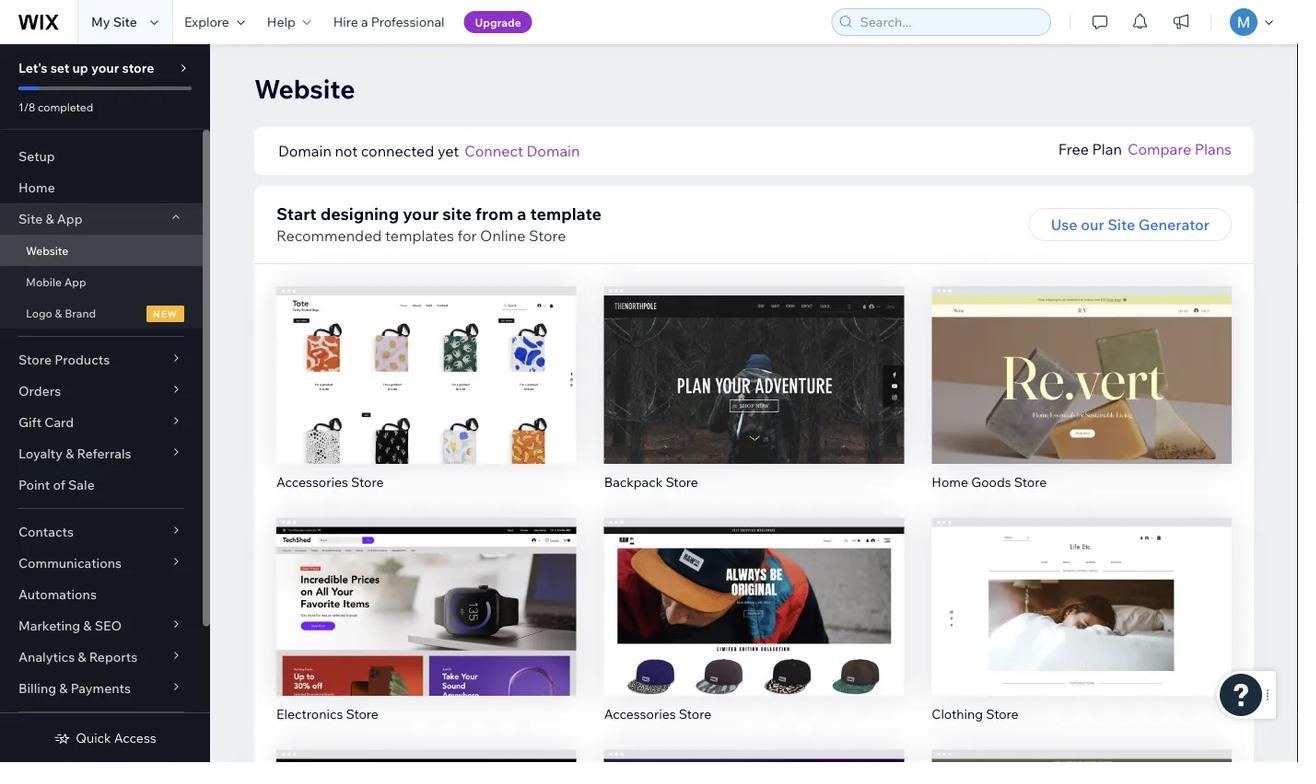 Task type: describe. For each thing, give the bounding box(es) containing it.
1 vertical spatial accessories
[[604, 706, 676, 722]]

point of sale
[[18, 477, 95, 493]]

1 horizontal spatial website
[[254, 72, 355, 105]]

& for analytics
[[78, 650, 86, 666]]

gift card
[[18, 415, 74, 431]]

quick access button
[[54, 731, 156, 747]]

store inside popup button
[[18, 352, 52, 368]]

& for loyalty
[[66, 446, 74, 462]]

analytics & reports button
[[0, 642, 203, 674]]

access
[[114, 731, 156, 747]]

electronics
[[276, 706, 343, 722]]

view for backpack store
[[737, 390, 771, 409]]

1/8
[[18, 100, 35, 114]]

site & app button
[[0, 204, 203, 235]]

up
[[72, 60, 88, 76]]

completed
[[38, 100, 93, 114]]

& for billing
[[59, 681, 68, 697]]

connected
[[361, 142, 434, 160]]

use
[[1051, 216, 1078, 234]]

gift
[[18, 415, 42, 431]]

template
[[530, 203, 602, 224]]

orders
[[18, 383, 61, 399]]

start
[[276, 203, 317, 224]]

site & app
[[18, 211, 83, 227]]

use our site generator
[[1051, 216, 1210, 234]]

1 horizontal spatial site
[[113, 14, 137, 30]]

mobile app
[[26, 275, 86, 289]]

card
[[44, 415, 74, 431]]

backpack store
[[604, 474, 698, 490]]

setup
[[18, 148, 55, 164]]

online
[[480, 227, 526, 245]]

products
[[55, 352, 110, 368]]

connect
[[465, 142, 523, 160]]

store products button
[[0, 345, 203, 376]]

communications button
[[0, 548, 203, 580]]

compare
[[1128, 140, 1191, 158]]

home for home goods store
[[932, 474, 968, 490]]

loyalty & referrals button
[[0, 439, 203, 470]]

of
[[53, 477, 65, 493]]

my site
[[91, 14, 137, 30]]

professional
[[371, 14, 445, 30]]

seo
[[95, 618, 122, 634]]

hire a professional link
[[322, 0, 456, 44]]

view button for backpack store
[[715, 383, 793, 416]]

recommended
[[276, 227, 382, 245]]

analytics & reports
[[18, 650, 137, 666]]

view button for home goods store
[[1043, 383, 1121, 416]]

referrals
[[77, 446, 131, 462]]

billing & payments
[[18, 681, 131, 697]]

yet
[[438, 142, 459, 160]]

my
[[91, 14, 110, 30]]

set
[[50, 60, 69, 76]]

app inside "link"
[[64, 275, 86, 289]]

automations
[[18, 587, 97, 603]]

our
[[1081, 216, 1104, 234]]

website link
[[0, 235, 203, 266]]

clothing
[[932, 706, 983, 722]]

hire a professional
[[333, 14, 445, 30]]

for
[[457, 227, 477, 245]]

mobile app link
[[0, 266, 203, 298]]

loyalty & referrals
[[18, 446, 131, 462]]

brand
[[65, 306, 96, 320]]

your inside start designing your site from a template recommended templates for online store
[[403, 203, 439, 224]]

Search... field
[[855, 9, 1045, 35]]

app inside dropdown button
[[57, 211, 83, 227]]

logo & brand
[[26, 306, 96, 320]]

marketing
[[18, 618, 80, 634]]

help button
[[256, 0, 322, 44]]

your inside the sidebar element
[[91, 60, 119, 76]]

contacts button
[[0, 517, 203, 548]]



Task type: locate. For each thing, give the bounding box(es) containing it.
home left the goods
[[932, 474, 968, 490]]

website
[[254, 72, 355, 105], [26, 244, 68, 258]]

1 horizontal spatial home
[[932, 474, 968, 490]]

site inside dropdown button
[[18, 211, 43, 227]]

website down help "button"
[[254, 72, 355, 105]]

templates
[[385, 227, 454, 245]]

marketing & seo button
[[0, 611, 203, 642]]

sidebar element
[[0, 44, 210, 764]]

view button
[[715, 383, 793, 416], [1043, 383, 1121, 416], [387, 615, 466, 648], [715, 615, 793, 648], [1043, 615, 1121, 648]]

hire
[[333, 14, 358, 30]]

0 horizontal spatial website
[[26, 244, 68, 258]]

0 vertical spatial a
[[361, 14, 368, 30]]

marketing & seo
[[18, 618, 122, 634]]

view for electronics store
[[409, 622, 444, 641]]

not
[[335, 142, 358, 160]]

let's
[[18, 60, 48, 76]]

view
[[737, 390, 771, 409], [1065, 390, 1099, 409], [409, 622, 444, 641], [737, 622, 771, 641], [1065, 622, 1099, 641]]

reports
[[89, 650, 137, 666]]

site right my
[[113, 14, 137, 30]]

1 horizontal spatial domain
[[527, 142, 580, 160]]

&
[[46, 211, 54, 227], [55, 306, 62, 320], [66, 446, 74, 462], [83, 618, 92, 634], [78, 650, 86, 666], [59, 681, 68, 697]]

1 vertical spatial app
[[64, 275, 86, 289]]

1 vertical spatial website
[[26, 244, 68, 258]]

view button for accessories store
[[715, 615, 793, 648]]

a inside 'link'
[[361, 14, 368, 30]]

loyalty
[[18, 446, 63, 462]]

explore
[[184, 14, 229, 30]]

0 horizontal spatial site
[[18, 211, 43, 227]]

home for home
[[18, 180, 55, 196]]

0 horizontal spatial domain
[[278, 142, 332, 160]]

& left reports
[[78, 650, 86, 666]]

& for logo
[[55, 306, 62, 320]]

upgrade button
[[464, 11, 532, 33]]

backpack
[[604, 474, 663, 490]]

connect domain button
[[465, 140, 580, 162]]

website inside 'link'
[[26, 244, 68, 258]]

from
[[475, 203, 513, 224]]

1 horizontal spatial accessories store
[[604, 706, 711, 722]]

quick access
[[76, 731, 156, 747]]

home link
[[0, 172, 203, 204]]

store products
[[18, 352, 110, 368]]

& right billing
[[59, 681, 68, 697]]

view for home goods store
[[1065, 390, 1099, 409]]

& right 'logo'
[[55, 306, 62, 320]]

1 vertical spatial a
[[517, 203, 527, 224]]

1 horizontal spatial your
[[403, 203, 439, 224]]

1 vertical spatial accessories store
[[604, 706, 711, 722]]

& down "home" link
[[46, 211, 54, 227]]

0 vertical spatial website
[[254, 72, 355, 105]]

accessories store
[[276, 474, 384, 490], [604, 706, 711, 722]]

logo
[[26, 306, 52, 320]]

1 horizontal spatial accessories
[[604, 706, 676, 722]]

home goods store
[[932, 474, 1047, 490]]

website up mobile
[[26, 244, 68, 258]]

0 horizontal spatial accessories store
[[276, 474, 384, 490]]

home down setup
[[18, 180, 55, 196]]

edit button
[[388, 344, 465, 377], [715, 344, 793, 377], [1043, 344, 1121, 377], [388, 576, 465, 609], [715, 576, 793, 609], [1043, 576, 1121, 609]]

point of sale link
[[0, 470, 203, 501]]

0 vertical spatial home
[[18, 180, 55, 196]]

site inside button
[[1108, 216, 1135, 234]]

communications
[[18, 556, 122, 572]]

start designing your site from a template recommended templates for online store
[[276, 203, 602, 245]]

compare plans button
[[1128, 138, 1232, 160]]

contacts
[[18, 524, 74, 540]]

view button for clothing store
[[1043, 615, 1121, 648]]

1 vertical spatial your
[[403, 203, 439, 224]]

1/8 completed
[[18, 100, 93, 114]]

point
[[18, 477, 50, 493]]

app right mobile
[[64, 275, 86, 289]]

a inside start designing your site from a template recommended templates for online store
[[517, 203, 527, 224]]

0 horizontal spatial a
[[361, 14, 368, 30]]

& inside popup button
[[83, 618, 92, 634]]

& inside dropdown button
[[46, 211, 54, 227]]

site down setup
[[18, 211, 43, 227]]

& for site
[[46, 211, 54, 227]]

setup link
[[0, 141, 203, 172]]

domain
[[278, 142, 332, 160], [527, 142, 580, 160]]

a right from
[[517, 203, 527, 224]]

clothing store
[[932, 706, 1019, 722]]

upgrade
[[475, 15, 521, 29]]

payments
[[71, 681, 131, 697]]

free
[[1058, 140, 1089, 158]]

your up templates
[[403, 203, 439, 224]]

store inside start designing your site from a template recommended templates for online store
[[529, 227, 566, 245]]

plans
[[1195, 140, 1232, 158]]

a right "hire"
[[361, 14, 368, 30]]

& for marketing
[[83, 618, 92, 634]]

0 vertical spatial accessories store
[[276, 474, 384, 490]]

0 vertical spatial app
[[57, 211, 83, 227]]

generator
[[1139, 216, 1210, 234]]

store
[[122, 60, 154, 76]]

home
[[18, 180, 55, 196], [932, 474, 968, 490]]

help
[[267, 14, 295, 30]]

& right loyalty
[[66, 446, 74, 462]]

site
[[113, 14, 137, 30], [18, 211, 43, 227], [1108, 216, 1135, 234]]

view for accessories store
[[737, 622, 771, 641]]

1 horizontal spatial a
[[517, 203, 527, 224]]

site
[[442, 203, 472, 224]]

orders button
[[0, 376, 203, 407]]

view for clothing store
[[1065, 622, 1099, 641]]

gift card button
[[0, 407, 203, 439]]

free plan compare plans
[[1058, 140, 1232, 158]]

site right our on the top of the page
[[1108, 216, 1135, 234]]

2 domain from the left
[[527, 142, 580, 160]]

use our site generator button
[[1029, 208, 1232, 241]]

domain not connected yet connect domain
[[278, 142, 580, 160]]

electronics store
[[276, 706, 379, 722]]

edit
[[413, 352, 440, 370], [740, 352, 768, 370], [1068, 352, 1096, 370], [413, 583, 440, 602], [740, 583, 768, 602], [1068, 583, 1096, 602]]

billing & payments button
[[0, 674, 203, 705]]

new
[[153, 308, 178, 319]]

view button for electronics store
[[387, 615, 466, 648]]

analytics
[[18, 650, 75, 666]]

& left seo
[[83, 618, 92, 634]]

automations link
[[0, 580, 203, 611]]

plan
[[1092, 140, 1122, 158]]

designing
[[320, 203, 399, 224]]

1 domain from the left
[[278, 142, 332, 160]]

a
[[361, 14, 368, 30], [517, 203, 527, 224]]

mobile
[[26, 275, 62, 289]]

0 horizontal spatial accessories
[[276, 474, 348, 490]]

0 vertical spatial your
[[91, 60, 119, 76]]

0 horizontal spatial home
[[18, 180, 55, 196]]

1 vertical spatial home
[[932, 474, 968, 490]]

store
[[529, 227, 566, 245], [18, 352, 52, 368], [351, 474, 384, 490], [666, 474, 698, 490], [1014, 474, 1047, 490], [346, 706, 379, 722], [679, 706, 711, 722], [986, 706, 1019, 722]]

your right up
[[91, 60, 119, 76]]

let's set up your store
[[18, 60, 154, 76]]

billing
[[18, 681, 56, 697]]

domain left not
[[278, 142, 332, 160]]

2 horizontal spatial site
[[1108, 216, 1135, 234]]

domain right "connect"
[[527, 142, 580, 160]]

0 vertical spatial accessories
[[276, 474, 348, 490]]

0 horizontal spatial your
[[91, 60, 119, 76]]

your
[[91, 60, 119, 76], [403, 203, 439, 224]]

goods
[[971, 474, 1011, 490]]

home inside the sidebar element
[[18, 180, 55, 196]]

app down "home" link
[[57, 211, 83, 227]]



Task type: vqa. For each thing, say whether or not it's contained in the screenshot.
right Home
yes



